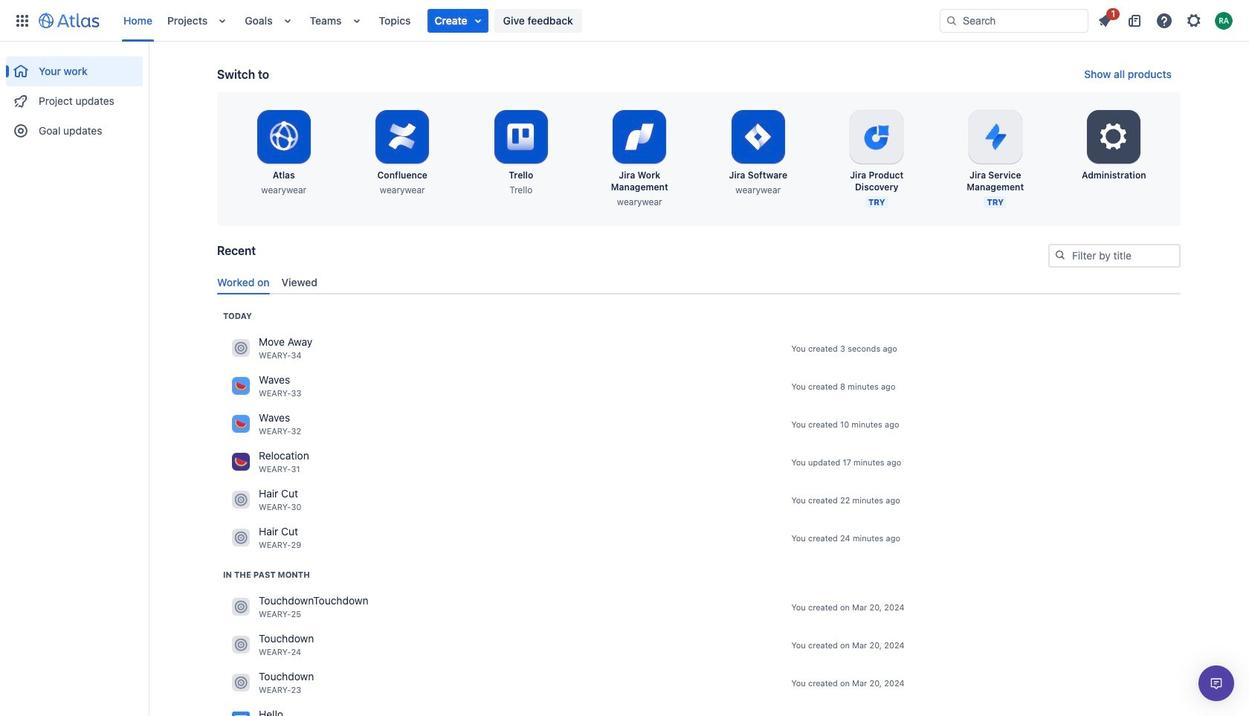 Task type: locate. For each thing, give the bounding box(es) containing it.
0 horizontal spatial settings image
[[1097, 119, 1132, 155]]

confluence image
[[232, 712, 250, 716]]

settings image
[[1186, 12, 1204, 29], [1097, 119, 1132, 155]]

2 townsquare image from the top
[[232, 453, 250, 471]]

banner
[[0, 0, 1250, 42]]

None search field
[[940, 9, 1089, 32]]

0 vertical spatial settings image
[[1186, 12, 1204, 29]]

heading
[[223, 310, 252, 322], [223, 569, 310, 581]]

1 townsquare image from the top
[[232, 339, 250, 357]]

2 townsquare image from the top
[[232, 415, 250, 433]]

3 townsquare image from the top
[[232, 491, 250, 509]]

Filter by title field
[[1050, 245, 1180, 266]]

1 vertical spatial settings image
[[1097, 119, 1132, 155]]

group
[[6, 42, 143, 150]]

0 vertical spatial townsquare image
[[232, 377, 250, 395]]

tab list
[[211, 270, 1187, 294]]

0 vertical spatial heading
[[223, 310, 252, 322]]

list item
[[1092, 6, 1120, 32], [427, 9, 488, 32]]

1 vertical spatial townsquare image
[[232, 453, 250, 471]]

account image
[[1216, 12, 1233, 29]]

2 vertical spatial townsquare image
[[232, 491, 250, 509]]

search image
[[1055, 249, 1067, 261]]

0 horizontal spatial list item
[[427, 9, 488, 32]]

list
[[116, 0, 940, 41], [1092, 6, 1241, 32]]

1 horizontal spatial settings image
[[1186, 12, 1204, 29]]

1 vertical spatial heading
[[223, 569, 310, 581]]

townsquare image
[[232, 377, 250, 395], [232, 453, 250, 471], [232, 491, 250, 509]]

townsquare image
[[232, 339, 250, 357], [232, 415, 250, 433], [232, 529, 250, 547], [232, 598, 250, 616], [232, 636, 250, 654], [232, 674, 250, 692]]

open intercom messenger image
[[1208, 675, 1226, 693]]

help image
[[1156, 12, 1174, 29]]

6 townsquare image from the top
[[232, 674, 250, 692]]



Task type: vqa. For each thing, say whether or not it's contained in the screenshot.
list item inside list
yes



Task type: describe. For each thing, give the bounding box(es) containing it.
3 townsquare image from the top
[[232, 529, 250, 547]]

switch to... image
[[13, 12, 31, 29]]

2 heading from the top
[[223, 569, 310, 581]]

4 townsquare image from the top
[[232, 598, 250, 616]]

list item inside list
[[427, 9, 488, 32]]

1 horizontal spatial list item
[[1092, 6, 1120, 32]]

0 horizontal spatial list
[[116, 0, 940, 41]]

Search field
[[940, 9, 1089, 32]]

1 townsquare image from the top
[[232, 377, 250, 395]]

notifications image
[[1097, 12, 1114, 29]]

1 horizontal spatial list
[[1092, 6, 1241, 32]]

1 heading from the top
[[223, 310, 252, 322]]

top element
[[9, 0, 940, 41]]

5 townsquare image from the top
[[232, 636, 250, 654]]

search image
[[946, 15, 958, 26]]



